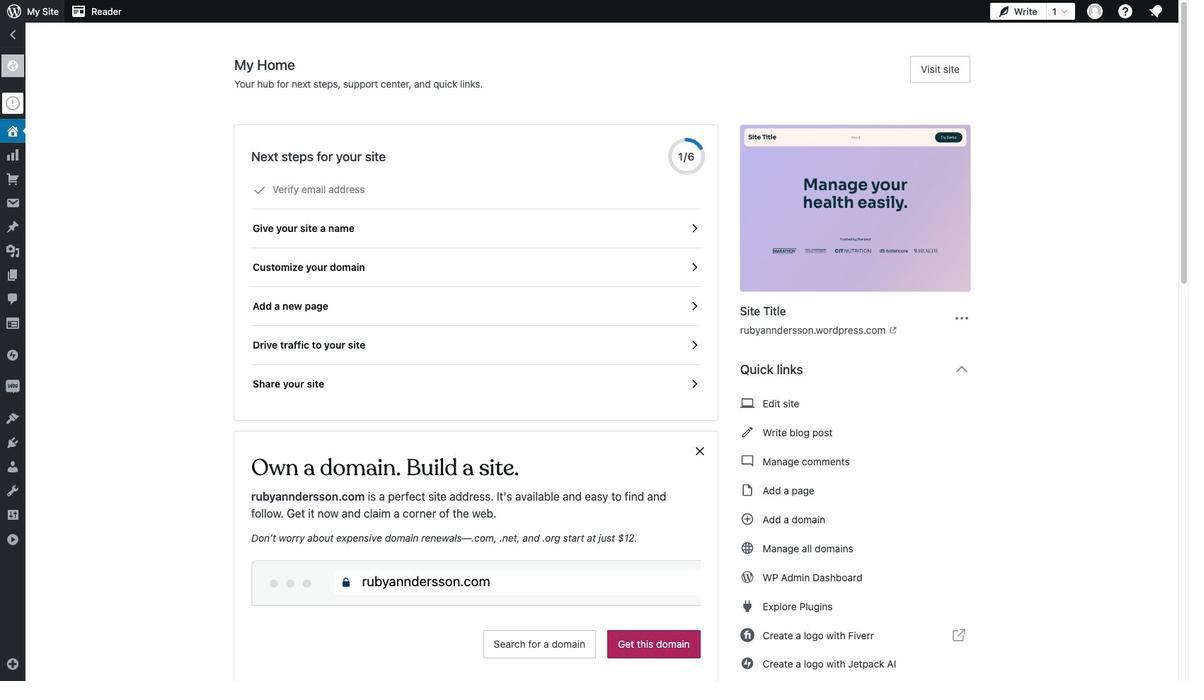 Task type: describe. For each thing, give the bounding box(es) containing it.
2 task enabled image from the top
[[688, 300, 701, 313]]

2 task enabled image from the top
[[688, 378, 701, 391]]

3 task enabled image from the top
[[688, 339, 701, 352]]

help image
[[1117, 3, 1134, 20]]

more options for site site title image
[[954, 310, 971, 327]]

dismiss domain name promotion image
[[694, 443, 706, 460]]

launchpad checklist element
[[251, 171, 701, 404]]

1 img image from the top
[[6, 348, 20, 362]]



Task type: vqa. For each thing, say whether or not it's contained in the screenshot.
3rd Task enabled image from the bottom
yes



Task type: locate. For each thing, give the bounding box(es) containing it.
my profile image
[[1087, 4, 1103, 19]]

1 task enabled image from the top
[[688, 261, 701, 274]]

2 img image from the top
[[6, 380, 20, 394]]

laptop image
[[740, 395, 754, 412]]

main content
[[234, 56, 982, 682]]

1 vertical spatial task enabled image
[[688, 300, 701, 313]]

0 vertical spatial task enabled image
[[688, 222, 701, 235]]

progress bar
[[668, 138, 705, 175]]

task enabled image
[[688, 222, 701, 235], [688, 378, 701, 391]]

1 vertical spatial task enabled image
[[688, 378, 701, 391]]

insert_drive_file image
[[740, 482, 754, 499]]

1 task enabled image from the top
[[688, 222, 701, 235]]

0 vertical spatial task enabled image
[[688, 261, 701, 274]]

img image
[[6, 348, 20, 362], [6, 380, 20, 394]]

0 vertical spatial img image
[[6, 348, 20, 362]]

task enabled image
[[688, 261, 701, 274], [688, 300, 701, 313], [688, 339, 701, 352]]

edit image
[[740, 424, 754, 441]]

manage your notifications image
[[1148, 3, 1165, 20]]

mode_comment image
[[740, 453, 754, 470]]

1 vertical spatial img image
[[6, 380, 20, 394]]

2 vertical spatial task enabled image
[[688, 339, 701, 352]]



